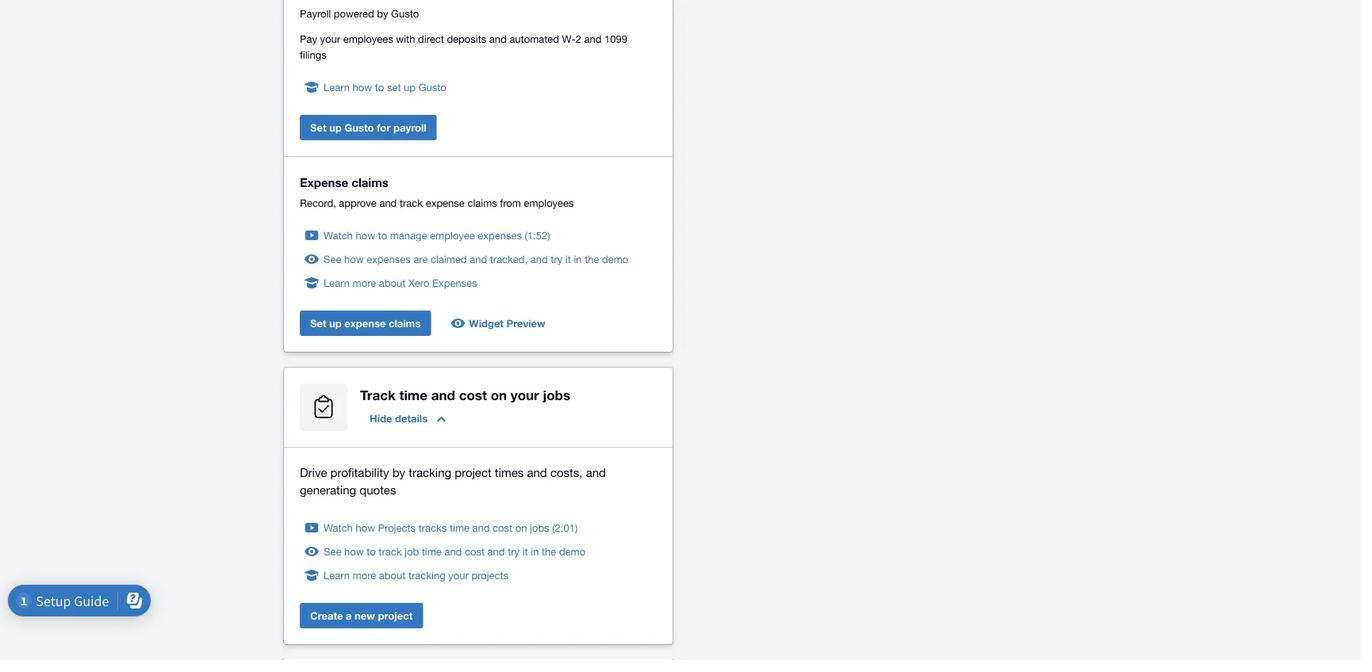 Task type: describe. For each thing, give the bounding box(es) containing it.
0 vertical spatial the
[[585, 253, 599, 265]]

widget preview
[[469, 317, 545, 330]]

0 horizontal spatial try
[[508, 546, 520, 558]]

to for payroll powered by gusto
[[375, 81, 384, 93]]

learn how to set up gusto
[[324, 81, 446, 93]]

by for tracking
[[392, 466, 405, 480]]

watch how projects tracks time and cost on jobs (2:01) link
[[324, 520, 578, 536]]

1 horizontal spatial try
[[551, 253, 563, 265]]

learn more about tracking your projects link
[[324, 568, 509, 584]]

create a new project button
[[300, 604, 423, 629]]

1 vertical spatial time
[[450, 522, 470, 534]]

pay
[[300, 33, 317, 45]]

times
[[495, 466, 524, 480]]

tracking for project
[[409, 466, 451, 480]]

1 horizontal spatial on
[[515, 522, 527, 534]]

and right costs,
[[586, 466, 606, 480]]

learn more about xero expenses
[[324, 277, 477, 289]]

automated
[[510, 33, 559, 45]]

more for learn more about xero expenses
[[353, 277, 376, 289]]

filings
[[300, 48, 327, 61]]

direct
[[418, 33, 444, 45]]

quotes
[[360, 483, 396, 497]]

tracking for your
[[408, 570, 446, 582]]

track
[[360, 387, 396, 403]]

2 vertical spatial time
[[422, 546, 442, 558]]

expense
[[300, 175, 348, 190]]

0 horizontal spatial demo
[[559, 546, 586, 558]]

gusto inside button
[[345, 121, 374, 134]]

widget preview button
[[444, 311, 555, 336]]

learn more about tracking your projects
[[324, 570, 509, 582]]

drive profitability by tracking project times and costs, and generating quotes
[[300, 466, 606, 497]]

profitability
[[330, 466, 389, 480]]

pay your employees with direct deposits and automated w-2 and 1099 filings
[[300, 33, 627, 61]]

up for set up expense claims
[[329, 317, 342, 330]]

learn for learn how to set up gusto
[[324, 81, 350, 93]]

a
[[346, 610, 352, 622]]

and down (1:52) on the top left of page
[[530, 253, 548, 265]]

payroll
[[393, 121, 426, 134]]

payroll powered by gusto heading
[[300, 6, 657, 21]]

with
[[396, 33, 415, 45]]

set up gusto for payroll
[[310, 121, 426, 134]]

1099
[[605, 33, 627, 45]]

employees inside "pay your employees with direct deposits and automated w-2 and 1099 filings"
[[343, 33, 393, 45]]

0 horizontal spatial the
[[542, 546, 556, 558]]

0 vertical spatial claims
[[352, 175, 389, 190]]

claimed
[[431, 253, 467, 265]]

projects
[[378, 522, 416, 534]]

are
[[414, 253, 428, 265]]

to for drive profitability by tracking project times and costs, and generating quotes
[[367, 546, 376, 558]]

manage
[[390, 229, 427, 242]]

learn for learn more about xero expenses
[[324, 277, 350, 289]]

watch how to manage employee expenses (1:52)
[[324, 229, 550, 242]]

drive
[[300, 466, 327, 480]]

2 horizontal spatial your
[[511, 387, 539, 403]]

set up gusto for payroll button
[[300, 115, 437, 140]]

projects icon image
[[300, 384, 347, 432]]

see for see how expenses are claimed and tracked, and try it in the demo
[[324, 253, 341, 265]]

set for set up gusto for payroll
[[310, 121, 326, 134]]

watch how projects tracks time and cost on jobs (2:01)
[[324, 522, 578, 534]]

approve
[[339, 197, 377, 209]]

in inside see how to track job time and cost and try it in the demo link
[[531, 546, 539, 558]]

1 vertical spatial cost
[[493, 522, 513, 534]]

how for expense claims
[[356, 229, 375, 242]]

employee
[[430, 229, 475, 242]]

preview
[[507, 317, 545, 330]]

see how expenses are claimed and tracked, and try it in the demo
[[324, 253, 628, 265]]

set
[[387, 81, 401, 93]]

and up the projects
[[488, 546, 505, 558]]

w-
[[562, 33, 576, 45]]

set for set up expense claims
[[310, 317, 326, 330]]

expenses inside watch how to manage employee expenses (1:52) link
[[478, 229, 522, 242]]

expense claims record, approve and track expense claims from employees
[[300, 175, 574, 209]]

payroll powered by gusto
[[300, 7, 419, 19]]

see for see how to track job time and cost and try it in the demo
[[324, 546, 341, 558]]

tracks
[[419, 522, 447, 534]]



Task type: vqa. For each thing, say whether or not it's contained in the screenshot.
the left in
yes



Task type: locate. For each thing, give the bounding box(es) containing it.
your down see how to track job time and cost and try it in the demo link
[[448, 570, 469, 582]]

to left manage
[[378, 229, 387, 242]]

tracking down job
[[408, 570, 446, 582]]

1 vertical spatial up
[[329, 121, 342, 134]]

hide
[[370, 412, 392, 425]]

deposits
[[447, 33, 486, 45]]

track left job
[[379, 546, 402, 558]]

1 vertical spatial expense
[[345, 317, 386, 330]]

0 vertical spatial project
[[455, 466, 492, 480]]

set up expense claims button
[[300, 311, 431, 336]]

learn
[[324, 81, 350, 93], [324, 277, 350, 289], [324, 570, 350, 582]]

on left '(2:01)'
[[515, 522, 527, 534]]

0 vertical spatial jobs
[[543, 387, 570, 403]]

more up new
[[353, 570, 376, 582]]

see down the generating
[[324, 546, 341, 558]]

1 horizontal spatial the
[[585, 253, 599, 265]]

see how expenses are claimed and tracked, and try it in the demo link
[[324, 251, 628, 267]]

0 vertical spatial gusto
[[391, 7, 419, 19]]

watch
[[324, 229, 353, 242], [324, 522, 353, 534]]

1 vertical spatial about
[[379, 570, 406, 582]]

project inside button
[[378, 610, 413, 622]]

gusto up with
[[391, 7, 419, 19]]

0 vertical spatial by
[[377, 7, 388, 19]]

more up set up expense claims
[[353, 277, 376, 289]]

see how to track job time and cost and try it in the demo link
[[324, 544, 586, 560]]

and right 2
[[584, 33, 602, 45]]

it down watch how projects tracks time and cost on jobs (2:01) link at the bottom of page
[[522, 546, 528, 558]]

up inside button
[[329, 121, 342, 134]]

more for learn more about tracking your projects
[[353, 570, 376, 582]]

track time and cost on your jobs
[[360, 387, 570, 403]]

see how to track job time and cost and try it in the demo
[[324, 546, 586, 558]]

set up expense claims
[[310, 317, 421, 330]]

track
[[400, 197, 423, 209], [379, 546, 402, 558]]

about down job
[[379, 570, 406, 582]]

expenses up tracked,
[[478, 229, 522, 242]]

2 vertical spatial claims
[[389, 317, 421, 330]]

1 horizontal spatial employees
[[524, 197, 574, 209]]

employees
[[343, 33, 393, 45], [524, 197, 574, 209]]

time up details
[[399, 387, 428, 403]]

learn up create
[[324, 570, 350, 582]]

0 vertical spatial demo
[[602, 253, 628, 265]]

claims
[[352, 175, 389, 190], [468, 197, 497, 209], [389, 317, 421, 330]]

hide details
[[370, 412, 428, 425]]

by for gusto
[[377, 7, 388, 19]]

learn how to set up gusto link
[[324, 79, 446, 95]]

widget
[[469, 317, 504, 330]]

jobs left '(2:01)'
[[530, 522, 549, 534]]

create a new project
[[310, 610, 413, 622]]

0 vertical spatial cost
[[459, 387, 487, 403]]

2 watch from the top
[[324, 522, 353, 534]]

expenses
[[478, 229, 522, 242], [367, 253, 411, 265]]

1 vertical spatial tracking
[[408, 570, 446, 582]]

demo
[[602, 253, 628, 265], [559, 546, 586, 558]]

2 vertical spatial gusto
[[345, 121, 374, 134]]

your
[[320, 33, 340, 45], [511, 387, 539, 403], [448, 570, 469, 582]]

powered
[[334, 7, 374, 19]]

1 vertical spatial in
[[531, 546, 539, 558]]

1 horizontal spatial your
[[448, 570, 469, 582]]

to
[[375, 81, 384, 93], [378, 229, 387, 242], [367, 546, 376, 558]]

0 vertical spatial see
[[324, 253, 341, 265]]

0 vertical spatial try
[[551, 253, 563, 265]]

costs,
[[550, 466, 583, 480]]

0 vertical spatial expenses
[[478, 229, 522, 242]]

by inside drive profitability by tracking project times and costs, and generating quotes
[[392, 466, 405, 480]]

1 vertical spatial it
[[522, 546, 528, 558]]

for
[[377, 121, 391, 134]]

track inside expense claims record, approve and track expense claims from employees
[[400, 197, 423, 209]]

gusto inside heading
[[391, 7, 419, 19]]

0 horizontal spatial it
[[522, 546, 528, 558]]

on down widget preview 'button'
[[491, 387, 507, 403]]

expenses
[[432, 277, 477, 289]]

gusto left for at left top
[[345, 121, 374, 134]]

1 more from the top
[[353, 277, 376, 289]]

1 vertical spatial set
[[310, 317, 326, 330]]

0 horizontal spatial by
[[377, 7, 388, 19]]

to left set
[[375, 81, 384, 93]]

1 vertical spatial by
[[392, 466, 405, 480]]

up down learn more about xero expenses link
[[329, 317, 342, 330]]

on
[[491, 387, 507, 403], [515, 522, 527, 534]]

how left projects
[[356, 522, 375, 534]]

2 set from the top
[[310, 317, 326, 330]]

by up the quotes
[[392, 466, 405, 480]]

employees up (1:52) on the top left of page
[[524, 197, 574, 209]]

how up learn more about xero expenses
[[344, 253, 364, 265]]

see down "record,"
[[324, 253, 341, 265]]

claims up approve
[[352, 175, 389, 190]]

and
[[489, 33, 507, 45], [584, 33, 602, 45], [379, 197, 397, 209], [470, 253, 487, 265], [530, 253, 548, 265], [431, 387, 455, 403], [527, 466, 547, 480], [586, 466, 606, 480], [472, 522, 490, 534], [445, 546, 462, 558], [488, 546, 505, 558]]

1 horizontal spatial expense
[[426, 197, 465, 209]]

watch down the generating
[[324, 522, 353, 534]]

xero
[[408, 277, 429, 289]]

2 vertical spatial up
[[329, 317, 342, 330]]

2 vertical spatial learn
[[324, 570, 350, 582]]

watch for watch how projects tracks time and cost on jobs (2:01)
[[324, 522, 353, 534]]

how down approve
[[356, 229, 375, 242]]

1 vertical spatial on
[[515, 522, 527, 534]]

how left set
[[353, 81, 372, 93]]

0 horizontal spatial on
[[491, 387, 507, 403]]

1 vertical spatial watch
[[324, 522, 353, 534]]

about for tracking
[[379, 570, 406, 582]]

project inside drive profitability by tracking project times and costs, and generating quotes
[[455, 466, 492, 480]]

payroll
[[300, 7, 331, 19]]

jobs down preview at the left of the page
[[543, 387, 570, 403]]

set inside button
[[310, 121, 326, 134]]

(2:01)
[[552, 522, 578, 534]]

0 vertical spatial learn
[[324, 81, 350, 93]]

1 horizontal spatial project
[[455, 466, 492, 480]]

3 learn from the top
[[324, 570, 350, 582]]

1 horizontal spatial demo
[[602, 253, 628, 265]]

1 watch from the top
[[324, 229, 353, 242]]

employees down payroll powered by gusto
[[343, 33, 393, 45]]

1 vertical spatial to
[[378, 229, 387, 242]]

0 horizontal spatial in
[[531, 546, 539, 558]]

learn down filings
[[324, 81, 350, 93]]

up left for at left top
[[329, 121, 342, 134]]

1 vertical spatial see
[[324, 546, 341, 558]]

0 vertical spatial on
[[491, 387, 507, 403]]

try
[[551, 253, 563, 265], [508, 546, 520, 558]]

0 vertical spatial expense
[[426, 197, 465, 209]]

1 about from the top
[[379, 277, 406, 289]]

(1:52)
[[525, 229, 550, 242]]

tracked,
[[490, 253, 528, 265]]

about
[[379, 277, 406, 289], [379, 570, 406, 582]]

expense
[[426, 197, 465, 209], [345, 317, 386, 330]]

set
[[310, 121, 326, 134], [310, 317, 326, 330]]

up right set
[[404, 81, 416, 93]]

0 horizontal spatial expense
[[345, 317, 386, 330]]

0 vertical spatial employees
[[343, 33, 393, 45]]

and up see how to track job time and cost and try it in the demo
[[472, 522, 490, 534]]

and up hide details button
[[431, 387, 455, 403]]

learn for learn more about tracking your projects
[[324, 570, 350, 582]]

0 horizontal spatial employees
[[343, 33, 393, 45]]

0 vertical spatial to
[[375, 81, 384, 93]]

and right approve
[[379, 197, 397, 209]]

cost
[[459, 387, 487, 403], [493, 522, 513, 534], [465, 546, 485, 558]]

1 vertical spatial expenses
[[367, 253, 411, 265]]

1 vertical spatial try
[[508, 546, 520, 558]]

set inside button
[[310, 317, 326, 330]]

up for set up gusto for payroll
[[329, 121, 342, 134]]

1 set from the top
[[310, 121, 326, 134]]

1 vertical spatial employees
[[524, 197, 574, 209]]

1 see from the top
[[324, 253, 341, 265]]

try up the projects
[[508, 546, 520, 558]]

1 vertical spatial project
[[378, 610, 413, 622]]

about for xero
[[379, 277, 406, 289]]

0 vertical spatial in
[[574, 253, 582, 265]]

and inside expense claims record, approve and track expense claims from employees
[[379, 197, 397, 209]]

try right tracked,
[[551, 253, 563, 265]]

and right times
[[527, 466, 547, 480]]

0 vertical spatial set
[[310, 121, 326, 134]]

in
[[574, 253, 582, 265], [531, 546, 539, 558]]

1 vertical spatial claims
[[468, 197, 497, 209]]

your down preview at the left of the page
[[511, 387, 539, 403]]

expense inside expense claims record, approve and track expense claims from employees
[[426, 197, 465, 209]]

by inside heading
[[377, 7, 388, 19]]

1 vertical spatial learn
[[324, 277, 350, 289]]

2
[[576, 33, 581, 45]]

1 vertical spatial track
[[379, 546, 402, 558]]

expense claims heading
[[300, 173, 657, 192]]

watch for watch how to manage employee expenses (1:52)
[[324, 229, 353, 242]]

1 horizontal spatial by
[[392, 466, 405, 480]]

up inside button
[[329, 317, 342, 330]]

new
[[355, 610, 375, 622]]

expenses up learn more about xero expenses
[[367, 253, 411, 265]]

it
[[565, 253, 571, 265], [522, 546, 528, 558]]

how
[[353, 81, 372, 93], [356, 229, 375, 242], [344, 253, 364, 265], [356, 522, 375, 534], [344, 546, 364, 558]]

0 vertical spatial about
[[379, 277, 406, 289]]

in inside the see how expenses are claimed and tracked, and try it in the demo link
[[574, 253, 582, 265]]

time up see how to track job time and cost and try it in the demo
[[450, 522, 470, 534]]

claims down learn more about xero expenses link
[[389, 317, 421, 330]]

2 vertical spatial to
[[367, 546, 376, 558]]

1 vertical spatial your
[[511, 387, 539, 403]]

2 vertical spatial your
[[448, 570, 469, 582]]

expense down learn more about xero expenses link
[[345, 317, 386, 330]]

to for expense claims
[[378, 229, 387, 242]]

0 vertical spatial track
[[400, 197, 423, 209]]

and right claimed on the left of the page
[[470, 253, 487, 265]]

0 vertical spatial your
[[320, 33, 340, 45]]

more
[[353, 277, 376, 289], [353, 570, 376, 582]]

2 more from the top
[[353, 570, 376, 582]]

project
[[455, 466, 492, 480], [378, 610, 413, 622]]

up
[[404, 81, 416, 93], [329, 121, 342, 134], [329, 317, 342, 330]]

expense up employee
[[426, 197, 465, 209]]

project right new
[[378, 610, 413, 622]]

1 learn from the top
[[324, 81, 350, 93]]

employees inside expense claims record, approve and track expense claims from employees
[[524, 197, 574, 209]]

tracking inside drive profitability by tracking project times and costs, and generating quotes
[[409, 466, 451, 480]]

hide details button
[[360, 406, 455, 432]]

expense inside set up expense claims button
[[345, 317, 386, 330]]

about left xero at left top
[[379, 277, 406, 289]]

1 vertical spatial gusto
[[419, 81, 446, 93]]

2 see from the top
[[324, 546, 341, 558]]

time right job
[[422, 546, 442, 558]]

watch how to manage employee expenses (1:52) link
[[324, 228, 550, 244]]

gusto right set
[[419, 81, 446, 93]]

0 horizontal spatial expenses
[[367, 253, 411, 265]]

from
[[500, 197, 521, 209]]

watch down approve
[[324, 229, 353, 242]]

see
[[324, 253, 341, 265], [324, 546, 341, 558]]

1 horizontal spatial in
[[574, 253, 582, 265]]

0 vertical spatial tracking
[[409, 466, 451, 480]]

learn more about xero expenses link
[[324, 275, 477, 291]]

expenses inside the see how expenses are claimed and tracked, and try it in the demo link
[[367, 253, 411, 265]]

your right pay
[[320, 33, 340, 45]]

claims inside button
[[389, 317, 421, 330]]

0 horizontal spatial project
[[378, 610, 413, 622]]

by
[[377, 7, 388, 19], [392, 466, 405, 480]]

learn up set up expense claims
[[324, 277, 350, 289]]

1 vertical spatial jobs
[[530, 522, 549, 534]]

and down watch how projects tracks time and cost on jobs (2:01) link at the bottom of page
[[445, 546, 462, 558]]

1 horizontal spatial expenses
[[478, 229, 522, 242]]

job
[[405, 546, 419, 558]]

1 horizontal spatial it
[[565, 253, 571, 265]]

project left times
[[455, 466, 492, 480]]

generating
[[300, 483, 356, 497]]

1 vertical spatial more
[[353, 570, 376, 582]]

0 vertical spatial watch
[[324, 229, 353, 242]]

0 vertical spatial time
[[399, 387, 428, 403]]

0 vertical spatial it
[[565, 253, 571, 265]]

1 vertical spatial demo
[[559, 546, 586, 558]]

2 learn from the top
[[324, 277, 350, 289]]

how for drive profitability by tracking project times and costs, and generating quotes
[[344, 546, 364, 558]]

tracking up tracks
[[409, 466, 451, 480]]

and right deposits
[[489, 33, 507, 45]]

jobs
[[543, 387, 570, 403], [530, 522, 549, 534]]

0 horizontal spatial your
[[320, 33, 340, 45]]

details
[[395, 412, 428, 425]]

record,
[[300, 197, 336, 209]]

tracking
[[409, 466, 451, 480], [408, 570, 446, 582]]

time
[[399, 387, 428, 403], [450, 522, 470, 534], [422, 546, 442, 558]]

0 vertical spatial up
[[404, 81, 416, 93]]

0 vertical spatial more
[[353, 277, 376, 289]]

projects
[[471, 570, 509, 582]]

by right powered
[[377, 7, 388, 19]]

2 vertical spatial cost
[[465, 546, 485, 558]]

2 about from the top
[[379, 570, 406, 582]]

to left job
[[367, 546, 376, 558]]

claims down expense claims heading
[[468, 197, 497, 209]]

how left job
[[344, 546, 364, 558]]

it right tracked,
[[565, 253, 571, 265]]

how for payroll powered by gusto
[[353, 81, 372, 93]]

1 vertical spatial the
[[542, 546, 556, 558]]

track up manage
[[400, 197, 423, 209]]

the
[[585, 253, 599, 265], [542, 546, 556, 558]]

your inside "pay your employees with direct deposits and automated w-2 and 1099 filings"
[[320, 33, 340, 45]]

create
[[310, 610, 343, 622]]

gusto
[[391, 7, 419, 19], [419, 81, 446, 93], [345, 121, 374, 134]]



